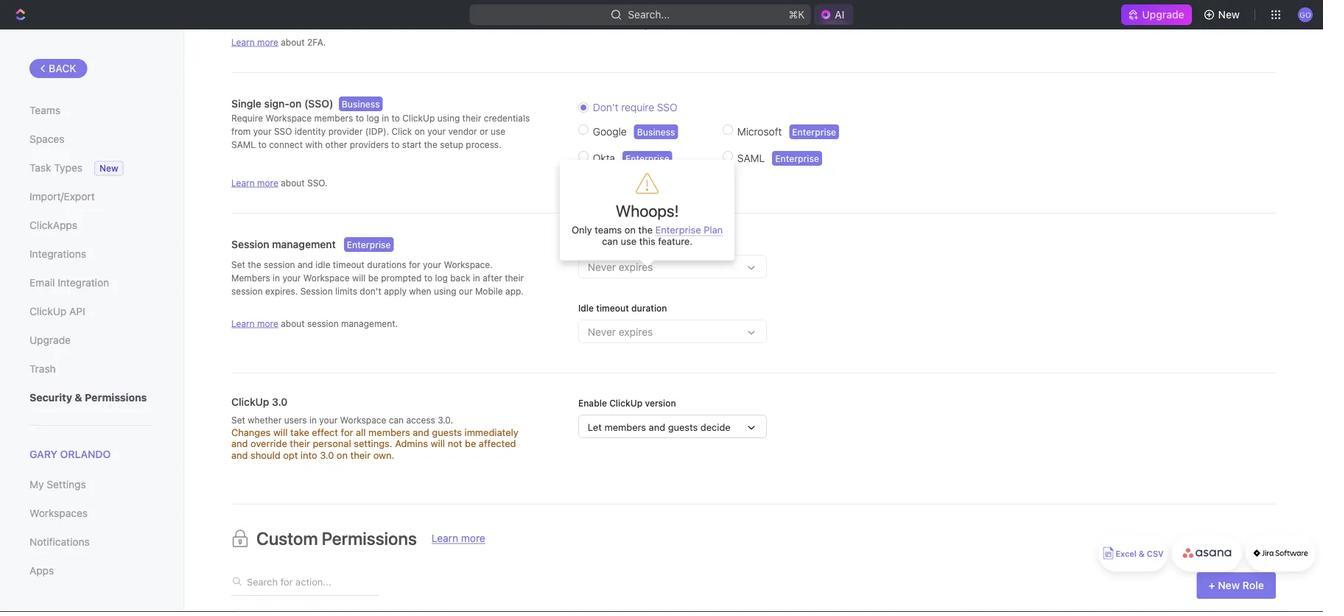 Task type: vqa. For each thing, say whether or not it's contained in the screenshot.
on in Whoops! Only teams on the Enterprise Plan can use this feature.
yes



Task type: describe. For each thing, give the bounding box(es) containing it.
excel & csv
[[1116, 549, 1164, 559]]

this
[[639, 236, 656, 247]]

enable clickup version
[[578, 398, 676, 408]]

workspace inside clickup 3.0 set whether users in your workspace can access 3.0. changes will take effect for all members and guests immediately and override their personal settings. admins will not be affected and should opt into 3.0 on their own.
[[340, 415, 386, 425]]

their down take
[[290, 438, 310, 449]]

teams link
[[29, 98, 154, 123]]

microsoft
[[738, 126, 782, 138]]

more for learn more about session management.
[[257, 318, 278, 329]]

back inside back 'link'
[[49, 62, 76, 74]]

clickup inside require workspace members to log in to clickup using their credentials from your sso identity provider (idp). click on your vendor or use saml to connect with other providers to start the setup process.
[[403, 113, 435, 123]]

other
[[325, 139, 347, 150]]

expires for 1st never expires dropdown button from the bottom
[[619, 326, 653, 338]]

session for session management
[[231, 238, 269, 250]]

google
[[593, 126, 627, 138]]

okta
[[593, 152, 615, 164]]

0 vertical spatial sso
[[657, 101, 678, 113]]

saml inside require workspace members to log in to clickup using their credentials from your sso identity provider (idp). click on your vendor or use saml to connect with other providers to start the setup process.
[[231, 139, 256, 150]]

changes
[[231, 427, 271, 438]]

learn for learn more about session management.
[[231, 318, 255, 329]]

apply
[[384, 286, 407, 296]]

1 horizontal spatial 3.0
[[320, 450, 334, 461]]

2 vertical spatial new
[[1218, 579, 1240, 592]]

search...
[[628, 8, 670, 21]]

orlando
[[60, 448, 111, 461]]

enterprise inside whoops! only teams on the enterprise plan can use this feature.
[[656, 224, 701, 235]]

email integration link
[[29, 270, 154, 295]]

+
[[1209, 579, 1216, 592]]

provider
[[328, 126, 363, 136]]

Search for action... text field
[[243, 575, 379, 588]]

your up the expires.
[[283, 273, 301, 283]]

go
[[1300, 10, 1311, 19]]

apps
[[29, 565, 54, 577]]

+ new role
[[1209, 579, 1264, 592]]

task types
[[29, 162, 83, 174]]

immediately
[[465, 427, 519, 438]]

with
[[305, 139, 323, 150]]

connect
[[269, 139, 303, 150]]

clickup 3.0 set whether users in your workspace can access 3.0. changes will take effect for all members and guests immediately and override their personal settings. admins will not be affected and should opt into 3.0 on their own.
[[231, 396, 519, 461]]

⌘k
[[789, 8, 805, 21]]

in inside clickup 3.0 set whether users in your workspace can access 3.0. changes will take effect for all members and guests immediately and override their personal settings. admins will not be affected and should opt into 3.0 on their own.
[[309, 415, 317, 425]]

durations
[[367, 259, 406, 270]]

0 vertical spatial 3.0
[[272, 396, 287, 408]]

be inside set the session and idle timeout durations for your workspace. members in your workspace will be prompted to log back in after their session expires. session limits don't apply when using our mobile app.
[[368, 273, 379, 283]]

more for learn more about 2fa.
[[257, 37, 278, 47]]

expires.
[[265, 286, 298, 296]]

let members and guests decide
[[588, 422, 731, 433]]

& for excel
[[1139, 549, 1145, 559]]

to left connect
[[258, 139, 267, 150]]

csv
[[1147, 549, 1164, 559]]

(idp).
[[365, 126, 389, 136]]

my settings link
[[29, 472, 154, 498]]

using inside require workspace members to log in to clickup using their credentials from your sso identity provider (idp). click on your vendor or use saml to connect with other providers to start the setup process.
[[437, 113, 460, 123]]

teams
[[595, 224, 622, 235]]

for inside set the session and idle timeout durations for your workspace. members in your workspace will be prompted to log back in after their session expires. session limits don't apply when using our mobile app.
[[409, 259, 421, 270]]

excel
[[1116, 549, 1137, 559]]

import/export link
[[29, 184, 154, 209]]

personal
[[313, 438, 351, 449]]

email
[[29, 277, 55, 289]]

session inside set the session and idle timeout durations for your workspace. members in your workspace will be prompted to log back in after their session expires. session limits don't apply when using our mobile app.
[[300, 286, 333, 296]]

workspace.
[[444, 259, 493, 270]]

teams
[[29, 104, 60, 116]]

2 horizontal spatial will
[[431, 438, 445, 449]]

override
[[251, 438, 287, 449]]

or
[[480, 126, 488, 136]]

custom
[[256, 528, 318, 549]]

learn for learn more
[[432, 532, 458, 544]]

don't require sso
[[593, 101, 678, 113]]

require
[[621, 101, 654, 113]]

permissions inside 'link'
[[85, 392, 147, 404]]

1 about from the top
[[281, 37, 305, 47]]

require workspace members to log in to clickup using their credentials from your sso identity provider (idp). click on your vendor or use saml to connect with other providers to start the setup process.
[[231, 113, 530, 150]]

their inside require workspace members to log in to clickup using their credentials from your sso identity provider (idp). click on your vendor or use saml to connect with other providers to start the setup process.
[[462, 113, 481, 123]]

your inside clickup 3.0 set whether users in your workspace can access 3.0. changes will take effect for all members and guests immediately and override their personal settings. admins will not be affected and should opt into 3.0 on their own.
[[319, 415, 338, 425]]

enterprise for microsoft
[[792, 127, 836, 137]]

and inside the let members and guests decide dropdown button
[[649, 422, 665, 433]]

their inside set the session and idle timeout durations for your workspace. members in your workspace will be prompted to log back in after their session expires. session limits don't apply when using our mobile app.
[[505, 273, 524, 283]]

integration
[[58, 277, 109, 289]]

whoops!
[[616, 201, 679, 220]]

session for session duration
[[578, 238, 612, 248]]

management
[[272, 238, 336, 250]]

use inside whoops! only teams on the enterprise plan can use this feature.
[[621, 236, 637, 247]]

(sso)
[[304, 97, 333, 109]]

will inside set the session and idle timeout durations for your workspace. members in your workspace will be prompted to log back in after their session expires. session limits don't apply when using our mobile app.
[[352, 273, 366, 283]]

learn more about sso.
[[231, 178, 328, 188]]

0 horizontal spatial upgrade link
[[29, 328, 154, 353]]

back link
[[29, 59, 87, 78]]

decide
[[701, 422, 731, 433]]

2 horizontal spatial session
[[307, 318, 339, 329]]

to down click
[[391, 139, 400, 150]]

guests inside clickup 3.0 set whether users in your workspace can access 3.0. changes will take effect for all members and guests immediately and override their personal settings. admins will not be affected and should opt into 3.0 on their own.
[[432, 427, 462, 438]]

members inside dropdown button
[[605, 422, 646, 433]]

1 vertical spatial duration
[[632, 303, 667, 313]]

to inside set the session and idle timeout durations for your workspace. members in your workspace will be prompted to log back in after their session expires. session limits don't apply when using our mobile app.
[[424, 273, 433, 283]]

guests inside dropdown button
[[668, 422, 698, 433]]

sign-
[[264, 97, 289, 109]]

into
[[301, 450, 317, 461]]

in down workspace.
[[473, 273, 480, 283]]

session management
[[231, 238, 339, 250]]

workspace inside set the session and idle timeout durations for your workspace. members in your workspace will be prompted to log back in after their session expires. session limits don't apply when using our mobile app.
[[303, 273, 350, 283]]

vendor
[[448, 126, 477, 136]]

effect
[[312, 427, 338, 438]]

clickapps link
[[29, 213, 154, 238]]

the inside require workspace members to log in to clickup using their credentials from your sso identity provider (idp). click on your vendor or use saml to connect with other providers to start the setup process.
[[424, 139, 438, 150]]

in inside require workspace members to log in to clickup using their credentials from your sso identity provider (idp). click on your vendor or use saml to connect with other providers to start the setup process.
[[382, 113, 389, 123]]

gary
[[29, 448, 57, 461]]

& for security
[[75, 392, 82, 404]]

don't
[[360, 286, 382, 296]]

enterprise up durations
[[347, 239, 391, 250]]

learn for learn more about sso.
[[231, 178, 255, 188]]

security & permissions link
[[29, 385, 154, 410]]

log inside require workspace members to log in to clickup using their credentials from your sso identity provider (idp). click on your vendor or use saml to connect with other providers to start the setup process.
[[367, 113, 379, 123]]

to up click
[[392, 113, 400, 123]]

set inside set the session and idle timeout durations for your workspace. members in your workspace will be prompted to log back in after their session expires. session limits don't apply when using our mobile app.
[[231, 259, 245, 270]]

security & permissions
[[29, 392, 147, 404]]

all
[[356, 427, 366, 438]]

on left the (sso)
[[289, 97, 302, 109]]

clickapps
[[29, 219, 77, 231]]

after
[[483, 273, 502, 283]]

on inside require workspace members to log in to clickup using their credentials from your sso identity provider (idp). click on your vendor or use saml to connect with other providers to start the setup process.
[[415, 126, 425, 136]]

whoops! only teams on the enterprise plan can use this feature.
[[572, 201, 723, 247]]

api
[[69, 305, 85, 318]]

clickup api link
[[29, 299, 154, 324]]

management.
[[341, 318, 398, 329]]



Task type: locate. For each thing, give the bounding box(es) containing it.
1 vertical spatial upgrade
[[29, 334, 71, 346]]

log down workspace.
[[435, 273, 448, 283]]

2 vertical spatial about
[[281, 318, 305, 329]]

never down session duration
[[588, 261, 616, 273]]

enterprise down microsoft
[[775, 153, 819, 164]]

can
[[602, 236, 618, 247], [389, 415, 404, 425]]

should
[[251, 450, 280, 461]]

expires
[[619, 261, 653, 273], [619, 326, 653, 338]]

1 vertical spatial for
[[341, 427, 353, 438]]

enterprise right microsoft
[[792, 127, 836, 137]]

1 horizontal spatial sso
[[657, 101, 678, 113]]

1 vertical spatial session
[[231, 286, 263, 296]]

my
[[29, 479, 44, 491]]

session duration
[[578, 238, 650, 248]]

3.0 up whether
[[272, 396, 287, 408]]

1 vertical spatial about
[[281, 178, 305, 188]]

your up effect
[[319, 415, 338, 425]]

1 horizontal spatial session
[[300, 286, 333, 296]]

notifications
[[29, 536, 90, 548]]

single
[[231, 97, 262, 109]]

1 horizontal spatial upgrade link
[[1122, 4, 1192, 25]]

access
[[406, 415, 435, 425]]

0 vertical spatial timeout
[[333, 259, 365, 270]]

timeout inside set the session and idle timeout durations for your workspace. members in your workspace will be prompted to log back in after their session expires. session limits don't apply when using our mobile app.
[[333, 259, 365, 270]]

&
[[75, 392, 82, 404], [1139, 549, 1145, 559]]

1 vertical spatial expires
[[619, 326, 653, 338]]

never expires down session duration
[[588, 261, 653, 273]]

expires down this
[[619, 261, 653, 273]]

the inside whoops! only teams on the enterprise plan can use this feature.
[[638, 224, 653, 235]]

about left sso.
[[281, 178, 305, 188]]

1 vertical spatial be
[[465, 438, 476, 449]]

their up app.
[[505, 273, 524, 283]]

0 vertical spatial never
[[588, 261, 616, 273]]

role
[[1243, 579, 1264, 592]]

3 about from the top
[[281, 318, 305, 329]]

1 horizontal spatial log
[[435, 273, 448, 283]]

start
[[402, 139, 422, 150]]

spaces link
[[29, 127, 154, 152]]

1 horizontal spatial back
[[450, 273, 470, 283]]

0 vertical spatial business
[[342, 99, 380, 109]]

providers
[[350, 139, 389, 150]]

the inside set the session and idle timeout durations for your workspace. members in your workspace will be prompted to log back in after their session expires. session limits don't apply when using our mobile app.
[[248, 259, 261, 270]]

0 horizontal spatial business
[[342, 99, 380, 109]]

1 vertical spatial never
[[588, 326, 616, 338]]

sso right the require
[[657, 101, 678, 113]]

0 vertical spatial never expires button
[[578, 255, 1276, 279]]

0 vertical spatial workspace
[[266, 113, 312, 123]]

1 horizontal spatial timeout
[[596, 303, 629, 313]]

saml down microsoft
[[738, 152, 765, 164]]

on inside whoops! only teams on the enterprise plan can use this feature.
[[625, 224, 636, 235]]

2 vertical spatial workspace
[[340, 415, 386, 425]]

1 horizontal spatial will
[[352, 273, 366, 283]]

settings
[[47, 479, 86, 491]]

identity
[[295, 126, 326, 136]]

0 vertical spatial about
[[281, 37, 305, 47]]

0 vertical spatial using
[[437, 113, 460, 123]]

0 horizontal spatial guests
[[432, 427, 462, 438]]

1 vertical spatial timeout
[[596, 303, 629, 313]]

idle timeout duration
[[578, 303, 667, 313]]

the up members
[[248, 259, 261, 270]]

on down personal
[[337, 450, 348, 461]]

will up don't
[[352, 273, 366, 283]]

0 vertical spatial use
[[491, 126, 506, 136]]

in up (idp).
[[382, 113, 389, 123]]

learn more link for learn more about session management.
[[231, 318, 278, 329]]

0 horizontal spatial session
[[231, 286, 263, 296]]

session down idle
[[300, 286, 333, 296]]

members up provider
[[314, 113, 353, 123]]

use
[[491, 126, 506, 136], [621, 236, 637, 247]]

1 horizontal spatial business
[[637, 127, 675, 137]]

1 vertical spatial can
[[389, 415, 404, 425]]

1 horizontal spatial guests
[[668, 422, 698, 433]]

the right 'start'
[[424, 139, 438, 150]]

members inside require workspace members to log in to clickup using their credentials from your sso identity provider (idp). click on your vendor or use saml to connect with other providers to start the setup process.
[[314, 113, 353, 123]]

log
[[367, 113, 379, 123], [435, 273, 448, 283]]

business
[[342, 99, 380, 109], [637, 127, 675, 137]]

clickup up click
[[403, 113, 435, 123]]

0 vertical spatial upgrade
[[1142, 8, 1185, 21]]

& left the csv
[[1139, 549, 1145, 559]]

users
[[284, 415, 307, 425]]

more for learn more about sso.
[[257, 178, 278, 188]]

0 vertical spatial upgrade link
[[1122, 4, 1192, 25]]

mobile
[[475, 286, 503, 296]]

1 vertical spatial using
[[434, 286, 456, 296]]

in up the expires.
[[273, 273, 280, 283]]

3.0 down personal
[[320, 450, 334, 461]]

using up vendor
[[437, 113, 460, 123]]

log up (idp).
[[367, 113, 379, 123]]

guests down 3.0.
[[432, 427, 462, 438]]

1 vertical spatial log
[[435, 273, 448, 283]]

import/export
[[29, 190, 95, 203]]

their down settings.
[[350, 450, 371, 461]]

0 vertical spatial be
[[368, 273, 379, 283]]

from
[[231, 126, 251, 136]]

for left the 'all'
[[341, 427, 353, 438]]

workspace down idle
[[303, 273, 350, 283]]

2 expires from the top
[[619, 326, 653, 338]]

2 never expires from the top
[[588, 326, 653, 338]]

upgrade link left new button
[[1122, 4, 1192, 25]]

when
[[409, 286, 431, 296]]

permissions up "search for action..." text field
[[322, 528, 417, 549]]

session down the limits
[[307, 318, 339, 329]]

learn more link for learn more about 2fa.
[[231, 37, 278, 47]]

integrations
[[29, 248, 86, 260]]

your up setup
[[428, 126, 446, 136]]

for up prompted
[[409, 259, 421, 270]]

enterprise for saml
[[775, 153, 819, 164]]

session up members
[[231, 238, 269, 250]]

learn for learn more about 2fa.
[[231, 37, 255, 47]]

0 horizontal spatial members
[[314, 113, 353, 123]]

1 vertical spatial never expires
[[588, 326, 653, 338]]

0 vertical spatial the
[[424, 139, 438, 150]]

apps link
[[29, 559, 154, 584]]

0 horizontal spatial can
[[389, 415, 404, 425]]

not
[[448, 438, 462, 449]]

1 never from the top
[[588, 261, 616, 273]]

don't
[[593, 101, 619, 113]]

be inside clickup 3.0 set whether users in your workspace can access 3.0. changes will take effect for all members and guests immediately and override their personal settings. admins will not be affected and should opt into 3.0 on their own.
[[465, 438, 476, 449]]

saml down 'from' on the top
[[231, 139, 256, 150]]

0 horizontal spatial for
[[341, 427, 353, 438]]

1 never expires from the top
[[588, 261, 653, 273]]

learn
[[231, 37, 255, 47], [231, 178, 255, 188], [231, 318, 255, 329], [432, 532, 458, 544]]

will left not
[[431, 438, 445, 449]]

to
[[356, 113, 364, 123], [392, 113, 400, 123], [258, 139, 267, 150], [391, 139, 400, 150], [424, 273, 433, 283]]

clickup inside clickup 3.0 set whether users in your workspace can access 3.0. changes will take effect for all members and guests immediately and override their personal settings. admins will not be affected and should opt into 3.0 on their own.
[[231, 396, 269, 408]]

1 vertical spatial never expires button
[[578, 320, 1276, 343]]

1 horizontal spatial for
[[409, 259, 421, 270]]

0 vertical spatial saml
[[231, 139, 256, 150]]

session down session management
[[264, 259, 295, 270]]

0 horizontal spatial 3.0
[[272, 396, 287, 408]]

clickup right enable
[[610, 398, 643, 408]]

2 never from the top
[[588, 326, 616, 338]]

1 horizontal spatial use
[[621, 236, 637, 247]]

0 horizontal spatial the
[[248, 259, 261, 270]]

clickup api
[[29, 305, 85, 318]]

2 never expires button from the top
[[578, 320, 1276, 343]]

upgrade left new button
[[1142, 8, 1185, 21]]

duration down teams
[[614, 238, 650, 248]]

never for 2nd never expires dropdown button from the bottom of the page
[[588, 261, 616, 273]]

security
[[29, 392, 72, 404]]

upgrade down clickup api
[[29, 334, 71, 346]]

sso.
[[307, 178, 328, 188]]

about for management
[[281, 318, 305, 329]]

can inside whoops! only teams on the enterprise plan can use this feature.
[[602, 236, 618, 247]]

on inside clickup 3.0 set whether users in your workspace can access 3.0. changes will take effect for all members and guests immediately and override their personal settings. admins will not be affected and should opt into 3.0 on their own.
[[337, 450, 348, 461]]

2 horizontal spatial session
[[578, 238, 612, 248]]

workspace inside require workspace members to log in to clickup using their credentials from your sso identity provider (idp). click on your vendor or use saml to connect with other providers to start the setup process.
[[266, 113, 312, 123]]

session down members
[[231, 286, 263, 296]]

task
[[29, 162, 51, 174]]

1 vertical spatial sso
[[274, 126, 292, 136]]

set inside clickup 3.0 set whether users in your workspace can access 3.0. changes will take effect for all members and guests immediately and override their personal settings. admins will not be affected and should opt into 3.0 on their own.
[[231, 415, 245, 425]]

1 vertical spatial the
[[638, 224, 653, 235]]

1 vertical spatial 3.0
[[320, 450, 334, 461]]

guests left "decide" at the right of page
[[668, 422, 698, 433]]

0 horizontal spatial saml
[[231, 139, 256, 150]]

session
[[231, 238, 269, 250], [578, 238, 612, 248], [300, 286, 333, 296]]

0 horizontal spatial session
[[231, 238, 269, 250]]

use left this
[[621, 236, 637, 247]]

3.0
[[272, 396, 287, 408], [320, 450, 334, 461]]

your up the 'when'
[[423, 259, 441, 270]]

members inside clickup 3.0 set whether users in your workspace can access 3.0. changes will take effect for all members and guests immediately and override their personal settings. admins will not be affected and should opt into 3.0 on their own.
[[369, 427, 410, 438]]

learn more
[[432, 532, 485, 544]]

limits
[[335, 286, 357, 296]]

0 vertical spatial duration
[[614, 238, 650, 248]]

about down the expires.
[[281, 318, 305, 329]]

0 horizontal spatial sso
[[274, 126, 292, 136]]

sso inside require workspace members to log in to clickup using their credentials from your sso identity provider (idp). click on your vendor or use saml to connect with other providers to start the setup process.
[[274, 126, 292, 136]]

0 vertical spatial session
[[264, 259, 295, 270]]

0 horizontal spatial back
[[49, 62, 76, 74]]

their up vendor
[[462, 113, 481, 123]]

enterprise right 'okta'
[[626, 153, 670, 164]]

sso up connect
[[274, 126, 292, 136]]

1 vertical spatial use
[[621, 236, 637, 247]]

1 expires from the top
[[619, 261, 653, 273]]

more for learn more
[[461, 532, 485, 544]]

back
[[49, 62, 76, 74], [450, 273, 470, 283]]

& inside 'link'
[[75, 392, 82, 404]]

workspace
[[266, 113, 312, 123], [303, 273, 350, 283], [340, 415, 386, 425]]

spaces
[[29, 133, 64, 145]]

upgrade link down clickup api link
[[29, 328, 154, 353]]

notifications link
[[29, 530, 154, 555]]

be right not
[[465, 438, 476, 449]]

0 vertical spatial can
[[602, 236, 618, 247]]

take
[[290, 427, 309, 438]]

1 vertical spatial workspace
[[303, 273, 350, 283]]

more
[[257, 37, 278, 47], [257, 178, 278, 188], [257, 318, 278, 329], [461, 532, 485, 544]]

guests
[[668, 422, 698, 433], [432, 427, 462, 438]]

0 horizontal spatial timeout
[[333, 259, 365, 270]]

1 horizontal spatial be
[[465, 438, 476, 449]]

settings.
[[354, 438, 392, 449]]

clickup left the api
[[29, 305, 67, 318]]

affected
[[479, 438, 516, 449]]

can left access
[[389, 415, 404, 425]]

the up this
[[638, 224, 653, 235]]

about for sign-
[[281, 178, 305, 188]]

learn more link for learn more about sso.
[[231, 178, 278, 188]]

require
[[231, 113, 263, 123]]

session down only at the top
[[578, 238, 612, 248]]

your down require
[[253, 126, 272, 136]]

0 vertical spatial never expires
[[588, 261, 653, 273]]

0 horizontal spatial will
[[273, 427, 288, 438]]

using inside set the session and idle timeout durations for your workspace. members in your workspace will be prompted to log back in after their session expires. session limits don't apply when using our mobile app.
[[434, 286, 456, 296]]

0 horizontal spatial use
[[491, 126, 506, 136]]

ai
[[835, 8, 845, 21]]

2 about from the top
[[281, 178, 305, 188]]

1 horizontal spatial &
[[1139, 549, 1145, 559]]

using
[[437, 113, 460, 123], [434, 286, 456, 296]]

back up our at the top
[[450, 273, 470, 283]]

never down idle on the left of page
[[588, 326, 616, 338]]

1 horizontal spatial session
[[264, 259, 295, 270]]

0 horizontal spatial log
[[367, 113, 379, 123]]

using left our at the top
[[434, 286, 456, 296]]

1 horizontal spatial upgrade
[[1142, 8, 1185, 21]]

learn more about session management.
[[231, 318, 398, 329]]

new button
[[1198, 3, 1249, 27]]

excel & csv link
[[1099, 535, 1169, 572]]

0 horizontal spatial upgrade
[[29, 334, 71, 346]]

idle
[[578, 303, 594, 313]]

new inside button
[[1219, 8, 1240, 21]]

single sign-on (sso)
[[231, 97, 333, 109]]

members
[[314, 113, 353, 123], [605, 422, 646, 433], [369, 427, 410, 438]]

2 set from the top
[[231, 415, 245, 425]]

will up override in the left of the page
[[273, 427, 288, 438]]

expires for 2nd never expires dropdown button from the bottom of the page
[[619, 261, 653, 273]]

about left 2fa.
[[281, 37, 305, 47]]

never for 1st never expires dropdown button from the bottom
[[588, 326, 616, 338]]

1 never expires button from the top
[[578, 255, 1276, 279]]

on up session duration
[[625, 224, 636, 235]]

will
[[352, 273, 366, 283], [273, 427, 288, 438], [431, 438, 445, 449]]

0 horizontal spatial &
[[75, 392, 82, 404]]

business down the require
[[637, 127, 675, 137]]

1 vertical spatial business
[[637, 127, 675, 137]]

1 set from the top
[[231, 259, 245, 270]]

0 vertical spatial &
[[75, 392, 82, 404]]

enable
[[578, 398, 607, 408]]

enterprise for okta
[[626, 153, 670, 164]]

& right security at the left bottom
[[75, 392, 82, 404]]

back up teams
[[49, 62, 76, 74]]

use right or
[[491, 126, 506, 136]]

0 vertical spatial permissions
[[85, 392, 147, 404]]

and
[[298, 259, 313, 270], [649, 422, 665, 433], [413, 427, 429, 438], [231, 438, 248, 449], [231, 450, 248, 461]]

2 vertical spatial the
[[248, 259, 261, 270]]

2 horizontal spatial the
[[638, 224, 653, 235]]

for inside clickup 3.0 set whether users in your workspace can access 3.0. changes will take effect for all members and guests immediately and override their personal settings. admins will not be affected and should opt into 3.0 on their own.
[[341, 427, 353, 438]]

enterprise up feature.
[[656, 224, 701, 235]]

1 vertical spatial upgrade link
[[29, 328, 154, 353]]

3.0.
[[438, 415, 453, 425]]

workspace down 'single sign-on (sso)'
[[266, 113, 312, 123]]

to up the 'when'
[[424, 273, 433, 283]]

members down enable clickup version
[[605, 422, 646, 433]]

timeout right idle on the left of page
[[596, 303, 629, 313]]

app.
[[506, 286, 524, 296]]

duration right idle on the left of page
[[632, 303, 667, 313]]

and inside set the session and idle timeout durations for your workspace. members in your workspace will be prompted to log back in after their session expires. session limits don't apply when using our mobile app.
[[298, 259, 313, 270]]

set up members
[[231, 259, 245, 270]]

back inside set the session and idle timeout durations for your workspace. members in your workspace will be prompted to log back in after their session expires. session limits don't apply when using our mobile app.
[[450, 273, 470, 283]]

2 vertical spatial session
[[307, 318, 339, 329]]

1 horizontal spatial members
[[369, 427, 410, 438]]

never expires down idle timeout duration
[[588, 326, 653, 338]]

gary orlando
[[29, 448, 111, 461]]

permissions down trash link
[[85, 392, 147, 404]]

to up provider
[[356, 113, 364, 123]]

0 vertical spatial set
[[231, 259, 245, 270]]

0 horizontal spatial permissions
[[85, 392, 147, 404]]

members up settings.
[[369, 427, 410, 438]]

in up effect
[[309, 415, 317, 425]]

let
[[588, 422, 602, 433]]

1 vertical spatial set
[[231, 415, 245, 425]]

expires down idle timeout duration
[[619, 326, 653, 338]]

on up 'start'
[[415, 126, 425, 136]]

go button
[[1294, 3, 1318, 27]]

0 vertical spatial expires
[[619, 261, 653, 273]]

learn more about 2fa.
[[231, 37, 326, 47]]

use inside require workspace members to log in to clickup using their credentials from your sso identity provider (idp). click on your vendor or use saml to connect with other providers to start the setup process.
[[491, 126, 506, 136]]

can inside clickup 3.0 set whether users in your workspace can access 3.0. changes will take effect for all members and guests immediately and override their personal settings. admins will not be affected and should opt into 3.0 on their own.
[[389, 415, 404, 425]]

log inside set the session and idle timeout durations for your workspace. members in your workspace will be prompted to log back in after their session expires. session limits don't apply when using our mobile app.
[[435, 273, 448, 283]]

learn more link
[[231, 37, 278, 47], [231, 178, 278, 188], [231, 318, 278, 329], [432, 532, 485, 544]]

plan
[[704, 224, 723, 235]]

admins
[[395, 438, 428, 449]]

can down teams
[[602, 236, 618, 247]]

1 horizontal spatial the
[[424, 139, 438, 150]]

be up don't
[[368, 273, 379, 283]]

2 horizontal spatial members
[[605, 422, 646, 433]]

setup
[[440, 139, 463, 150]]

1 vertical spatial permissions
[[322, 528, 417, 549]]

prompted
[[381, 273, 422, 283]]

idle
[[316, 259, 330, 270]]

timeout right idle
[[333, 259, 365, 270]]

0 vertical spatial log
[[367, 113, 379, 123]]

members
[[231, 273, 270, 283]]

own.
[[373, 450, 395, 461]]

set up changes
[[231, 415, 245, 425]]

ai button
[[814, 4, 854, 25]]

trash link
[[29, 357, 154, 382]]

1 vertical spatial saml
[[738, 152, 765, 164]]

opt
[[283, 450, 298, 461]]

trash
[[29, 363, 56, 375]]

my settings
[[29, 479, 86, 491]]

0 vertical spatial back
[[49, 62, 76, 74]]

permissions
[[85, 392, 147, 404], [322, 528, 417, 549]]

clickup up whether
[[231, 396, 269, 408]]

business up provider
[[342, 99, 380, 109]]

1 vertical spatial &
[[1139, 549, 1145, 559]]

1 vertical spatial back
[[450, 273, 470, 283]]

never
[[588, 261, 616, 273], [588, 326, 616, 338]]

workspace up the 'all'
[[340, 415, 386, 425]]

1 vertical spatial new
[[99, 163, 118, 174]]

0 vertical spatial for
[[409, 259, 421, 270]]



